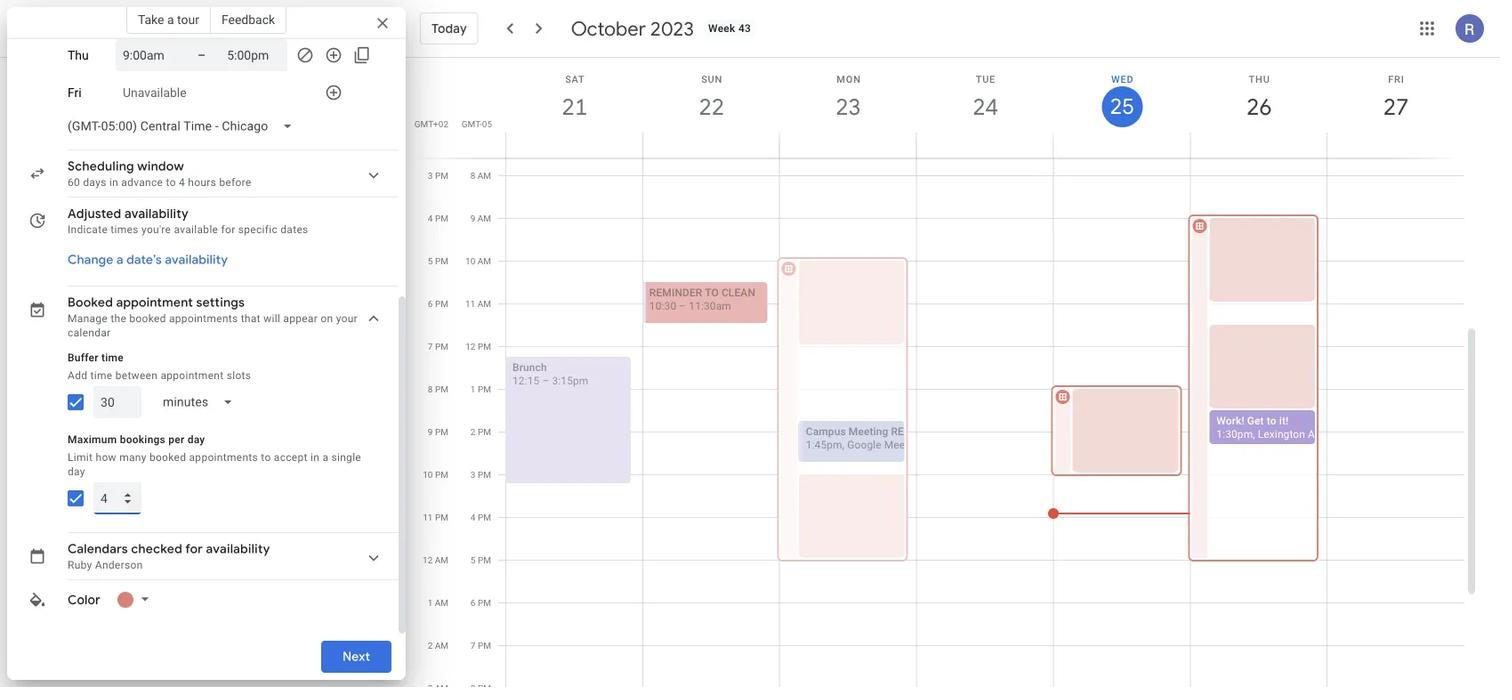 Task type: locate. For each thing, give the bounding box(es) containing it.
2 for 2 pm
[[471, 427, 476, 437]]

1 horizontal spatial fri
[[1389, 73, 1405, 85]]

1 horizontal spatial 2
[[471, 427, 476, 437]]

gmt-05
[[462, 118, 492, 129]]

1 horizontal spatial 6
[[471, 598, 476, 608]]

26
[[1246, 92, 1271, 121]]

1 vertical spatial 9
[[428, 427, 433, 437]]

2 for 2 am
[[428, 640, 433, 651]]

0 horizontal spatial 5 pm
[[428, 256, 449, 267]]

, left 'google'
[[843, 439, 845, 451]]

campus meeting rescheduled 1:45pm , google meet
[[806, 425, 965, 451]]

how
[[96, 451, 116, 464]]

12 down 11 am
[[466, 341, 476, 352]]

to left accept
[[261, 451, 271, 464]]

0 horizontal spatial 3
[[428, 170, 433, 181]]

2 vertical spatial 4
[[471, 512, 476, 523]]

3
[[428, 170, 433, 181], [471, 469, 476, 480]]

a for change
[[117, 252, 123, 268]]

0 horizontal spatial thu
[[68, 48, 89, 63]]

2 horizontal spatial to
[[1267, 415, 1277, 427]]

thu inside 'thu 26'
[[1249, 73, 1271, 85]]

1 right 8 pm
[[471, 384, 476, 395]]

for inside calendars checked for availability ruby anderson
[[185, 541, 203, 557]]

sun
[[701, 73, 723, 85]]

a left single
[[323, 451, 329, 464]]

add
[[68, 369, 87, 382]]

sunday, october 22 element
[[691, 86, 732, 127]]

3 right "10 pm" at the bottom left
[[471, 469, 476, 480]]

0 vertical spatial 4 pm
[[428, 213, 449, 224]]

10 up 11 pm
[[423, 469, 433, 480]]

am
[[478, 170, 491, 181], [478, 213, 491, 224], [478, 256, 491, 267], [478, 299, 491, 309], [435, 555, 449, 566], [435, 598, 449, 608], [435, 640, 449, 651]]

october
[[571, 16, 646, 41]]

5 pm right 12 am
[[471, 555, 491, 566]]

1 horizontal spatial 5 pm
[[471, 555, 491, 566]]

availability inside change a date's availability button
[[165, 252, 228, 268]]

8 for 8 am
[[470, 170, 475, 181]]

7 right 2 am
[[471, 640, 476, 651]]

1 horizontal spatial 5
[[471, 555, 476, 566]]

reminder to clean 10:30 – 11:30am
[[650, 287, 756, 312]]

day right per
[[188, 433, 205, 446]]

, inside the campus meeting rescheduled 1:45pm , google meet
[[843, 439, 845, 451]]

appointments down settings
[[169, 312, 238, 325]]

appointments
[[169, 312, 238, 325], [189, 451, 258, 464]]

date's
[[126, 252, 162, 268]]

calendars checked for availability ruby anderson
[[68, 541, 270, 571]]

0 horizontal spatial 1
[[428, 598, 433, 608]]

appointment left slots at left bottom
[[161, 369, 224, 382]]

thu
[[68, 48, 89, 63], [1249, 73, 1271, 85]]

7
[[428, 341, 433, 352], [471, 640, 476, 651]]

color
[[68, 592, 101, 608]]

1 horizontal spatial ,
[[1253, 428, 1256, 441]]

availability up you're
[[125, 206, 189, 222]]

4 inside scheduling window 60 days in advance to 4 hours before
[[179, 176, 185, 189]]

to left it!
[[1267, 415, 1277, 427]]

10
[[465, 256, 475, 267], [423, 469, 433, 480]]

0 horizontal spatial 12
[[423, 555, 433, 566]]

0 horizontal spatial 10
[[423, 469, 433, 480]]

0 vertical spatial 4
[[179, 176, 185, 189]]

am down 1 am
[[435, 640, 449, 651]]

, down get
[[1253, 428, 1256, 441]]

in right the days in the top of the page
[[109, 176, 118, 189]]

pm down 9 pm
[[435, 469, 449, 480]]

1 horizontal spatial for
[[221, 223, 235, 236]]

friday, october 27 element
[[1376, 86, 1417, 127]]

appointment
[[116, 295, 193, 311], [161, 369, 224, 382]]

window
[[137, 158, 184, 174]]

1 horizontal spatial 6 pm
[[471, 598, 491, 608]]

10 for 10 pm
[[423, 469, 433, 480]]

6 pm right 1 am
[[471, 598, 491, 608]]

0 vertical spatial a
[[167, 12, 174, 27]]

1 vertical spatial for
[[185, 541, 203, 557]]

0 vertical spatial for
[[221, 223, 235, 236]]

21
[[561, 92, 586, 121]]

4 pm
[[428, 213, 449, 224], [471, 512, 491, 523]]

0 horizontal spatial in
[[109, 176, 118, 189]]

6 pm left 11 am
[[428, 299, 449, 309]]

5 pm left 10 am
[[428, 256, 449, 267]]

11 down 10 am
[[465, 299, 475, 309]]

2 vertical spatial –
[[542, 375, 549, 387]]

0 vertical spatial 9
[[470, 213, 475, 224]]

0 vertical spatial 10
[[465, 256, 475, 267]]

1 vertical spatial 11
[[423, 512, 433, 523]]

0 horizontal spatial 7
[[428, 341, 433, 352]]

5
[[428, 256, 433, 267], [471, 555, 476, 566]]

6
[[428, 299, 433, 309], [471, 598, 476, 608]]

10 for 10 am
[[465, 256, 475, 267]]

0 horizontal spatial 7 pm
[[428, 341, 449, 352]]

0 horizontal spatial day
[[68, 465, 85, 478]]

05
[[482, 118, 492, 129]]

End time on Thursdays text field
[[227, 44, 281, 66]]

1 vertical spatial 7 pm
[[471, 640, 491, 651]]

0 horizontal spatial ,
[[843, 439, 845, 451]]

0 vertical spatial 3 pm
[[428, 170, 449, 181]]

for left specific
[[221, 223, 235, 236]]

11 up 12 am
[[423, 512, 433, 523]]

4 pm left 9 am
[[428, 213, 449, 224]]

1 vertical spatial to
[[1267, 415, 1277, 427]]

am down 9 am
[[478, 256, 491, 267]]

0 vertical spatial –
[[198, 48, 206, 62]]

thu for thu 26
[[1249, 73, 1271, 85]]

2 vertical spatial to
[[261, 451, 271, 464]]

1 vertical spatial in
[[311, 451, 320, 464]]

2 down 1 am
[[428, 640, 433, 651]]

0 vertical spatial to
[[166, 176, 176, 189]]

4 left 9 am
[[428, 213, 433, 224]]

am for 1 am
[[435, 598, 449, 608]]

4 pm right 11 pm
[[471, 512, 491, 523]]

0 vertical spatial appointment
[[116, 295, 193, 311]]

1 vertical spatial 3 pm
[[471, 469, 491, 480]]

time right add
[[90, 369, 113, 382]]

on
[[321, 312, 333, 325]]

,
[[1253, 428, 1256, 441], [843, 439, 845, 451]]

– down reminder
[[679, 300, 686, 312]]

0 vertical spatial 5
[[428, 256, 433, 267]]

brunch
[[513, 361, 547, 374]]

1 horizontal spatial 7 pm
[[471, 640, 491, 651]]

10 am
[[465, 256, 491, 267]]

5 left 10 am
[[428, 256, 433, 267]]

0 horizontal spatial 2
[[428, 640, 433, 651]]

specific
[[238, 223, 278, 236]]

12 down 11 pm
[[423, 555, 433, 566]]

1 vertical spatial 8
[[428, 384, 433, 395]]

– right 12:15
[[542, 375, 549, 387]]

1 vertical spatial time
[[90, 369, 113, 382]]

1 vertical spatial 1
[[428, 598, 433, 608]]

9 up 10 am
[[470, 213, 475, 224]]

1 horizontal spatial 10
[[465, 256, 475, 267]]

rescheduled
[[891, 425, 965, 438]]

– inside brunch 12:15 – 3:15pm
[[542, 375, 549, 387]]

am for 10 am
[[478, 256, 491, 267]]

0 horizontal spatial 4
[[179, 176, 185, 189]]

1 for 1 am
[[428, 598, 433, 608]]

availability down available in the top of the page
[[165, 252, 228, 268]]

sat
[[565, 73, 585, 85]]

buffer
[[68, 352, 99, 364]]

day down the limit
[[68, 465, 85, 478]]

0 horizontal spatial –
[[198, 48, 206, 62]]

1 horizontal spatial day
[[188, 433, 205, 446]]

None field
[[61, 110, 307, 142], [149, 386, 248, 418], [61, 110, 307, 142], [149, 386, 248, 418]]

7 up 8 pm
[[428, 341, 433, 352]]

4
[[179, 176, 185, 189], [428, 213, 433, 224], [471, 512, 476, 523]]

fri up scheduling
[[68, 85, 82, 100]]

0 vertical spatial 6 pm
[[428, 299, 449, 309]]

11 for 11 am
[[465, 299, 475, 309]]

6 left 11 am
[[428, 299, 433, 309]]

calendar
[[68, 327, 111, 339]]

fri inside fri 27
[[1389, 73, 1405, 85]]

to down 'window'
[[166, 176, 176, 189]]

5 right 12 am
[[471, 555, 476, 566]]

take a tour button
[[126, 5, 211, 34]]

0 vertical spatial 7
[[428, 341, 433, 352]]

time right 'buffer'
[[101, 352, 124, 364]]

4 left hours
[[179, 176, 185, 189]]

12 am
[[423, 555, 449, 566]]

thu left start time on thursdays text field
[[68, 48, 89, 63]]

thu up thursday, october 26 element
[[1249, 73, 1271, 85]]

1 vertical spatial –
[[679, 300, 686, 312]]

in
[[109, 176, 118, 189], [311, 451, 320, 464]]

availability right checked
[[206, 541, 270, 557]]

12 pm
[[466, 341, 491, 352]]

3 pm
[[428, 170, 449, 181], [471, 469, 491, 480]]

1 horizontal spatial 12
[[466, 341, 476, 352]]

2 horizontal spatial a
[[323, 451, 329, 464]]

1 horizontal spatial 9
[[470, 213, 475, 224]]

0 vertical spatial day
[[188, 433, 205, 446]]

week
[[708, 22, 736, 35]]

0 horizontal spatial 5
[[428, 256, 433, 267]]

grid containing 21
[[413, 58, 1479, 687]]

1 vertical spatial 6 pm
[[471, 598, 491, 608]]

10 up 11 am
[[465, 256, 475, 267]]

6 right 1 am
[[471, 598, 476, 608]]

1 horizontal spatial 8
[[470, 170, 475, 181]]

0 vertical spatial 12
[[466, 341, 476, 352]]

3 left the 8 am
[[428, 170, 433, 181]]

today button
[[420, 7, 479, 50]]

am up 1 am
[[435, 555, 449, 566]]

0 horizontal spatial a
[[117, 252, 123, 268]]

hours
[[188, 176, 216, 189]]

tuesday, october 24 element
[[965, 86, 1006, 127]]

bookings
[[120, 433, 166, 446]]

1 vertical spatial 10
[[423, 469, 433, 480]]

0 vertical spatial 1
[[471, 384, 476, 395]]

3 pm left the 8 am
[[428, 170, 449, 181]]

1 vertical spatial 4 pm
[[471, 512, 491, 523]]

am up 2 am
[[435, 598, 449, 608]]

4 right 11 pm
[[471, 512, 476, 523]]

1 horizontal spatial in
[[311, 451, 320, 464]]

8 up 9 pm
[[428, 384, 433, 395]]

1 vertical spatial availability
[[165, 252, 228, 268]]

1 vertical spatial appointments
[[189, 451, 258, 464]]

availability inside calendars checked for availability ruby anderson
[[206, 541, 270, 557]]

am up 12 pm
[[478, 299, 491, 309]]

2 horizontal spatial –
[[679, 300, 686, 312]]

0 vertical spatial 6
[[428, 299, 433, 309]]

0 horizontal spatial fri
[[68, 85, 82, 100]]

take a tour
[[138, 12, 199, 27]]

calendars
[[68, 541, 128, 557]]

scheduling
[[68, 158, 134, 174]]

for right checked
[[185, 541, 203, 557]]

a left tour
[[167, 12, 174, 27]]

time
[[101, 352, 124, 364], [90, 369, 113, 382]]

in right accept
[[311, 451, 320, 464]]

tue 24
[[972, 73, 997, 121]]

availability for for
[[206, 541, 270, 557]]

am up 9 am
[[478, 170, 491, 181]]

1:45pm
[[806, 439, 843, 451]]

to
[[166, 176, 176, 189], [1267, 415, 1277, 427], [261, 451, 271, 464]]

availability
[[125, 206, 189, 222], [165, 252, 228, 268], [206, 541, 270, 557]]

– down tour
[[198, 48, 206, 62]]

0 vertical spatial 2
[[471, 427, 476, 437]]

take
[[138, 12, 164, 27]]

1 vertical spatial booked
[[149, 451, 186, 464]]

11 for 11 pm
[[423, 512, 433, 523]]

0 vertical spatial availability
[[125, 206, 189, 222]]

0 horizontal spatial 4 pm
[[428, 213, 449, 224]]

1 vertical spatial 12
[[423, 555, 433, 566]]

booked right 'the'
[[129, 312, 166, 325]]

7 pm right 2 am
[[471, 640, 491, 651]]

2 right 9 pm
[[471, 427, 476, 437]]

for inside adjusted availability indicate times you're available for specific dates
[[221, 223, 235, 236]]

1 horizontal spatial 7
[[471, 640, 476, 651]]

8 up 9 am
[[470, 170, 475, 181]]

3 pm down 2 pm
[[471, 469, 491, 480]]

0 vertical spatial 8
[[470, 170, 475, 181]]

26 column header
[[1190, 58, 1328, 158]]

9 up "10 pm" at the bottom left
[[428, 427, 433, 437]]

a for take
[[167, 12, 174, 27]]

1 horizontal spatial –
[[542, 375, 549, 387]]

appointments left accept
[[189, 451, 258, 464]]

for
[[221, 223, 235, 236], [185, 541, 203, 557]]

– inside "reminder to clean 10:30 – 11:30am"
[[679, 300, 686, 312]]

sun 22
[[698, 73, 723, 121]]

0 horizontal spatial 8
[[428, 384, 433, 395]]

1 vertical spatial 4
[[428, 213, 433, 224]]

avenue
[[1308, 428, 1344, 441]]

tue
[[976, 73, 996, 85]]

a left date's
[[117, 252, 123, 268]]

week 43
[[708, 22, 751, 35]]

1 horizontal spatial 4
[[428, 213, 433, 224]]

booked down per
[[149, 451, 186, 464]]

that
[[241, 312, 261, 325]]

maximum
[[68, 433, 117, 446]]

1 down 12 am
[[428, 598, 433, 608]]

times
[[111, 223, 139, 236]]

–
[[198, 48, 206, 62], [679, 300, 686, 312], [542, 375, 549, 387]]

appointment inside buffer time add time between appointment slots
[[161, 369, 224, 382]]

scheduling window 60 days in advance to 4 hours before
[[68, 158, 251, 189]]

0 horizontal spatial 11
[[423, 512, 433, 523]]

appointment up 'the'
[[116, 295, 193, 311]]

1 horizontal spatial a
[[167, 12, 174, 27]]

pm up 1 pm
[[478, 341, 491, 352]]

pm down "10 pm" at the bottom left
[[435, 512, 449, 523]]

grid
[[413, 58, 1479, 687]]

thu 26
[[1246, 73, 1271, 121]]

booked inside 'maximum bookings per day limit how many booked appointments to accept in a single day'
[[149, 451, 186, 464]]

0 vertical spatial appointments
[[169, 312, 238, 325]]

Start time on Thursdays text field
[[123, 44, 176, 66]]

7 pm left 12 pm
[[428, 341, 449, 352]]

am down the 8 am
[[478, 213, 491, 224]]

0 horizontal spatial for
[[185, 541, 203, 557]]

5 pm
[[428, 256, 449, 267], [471, 555, 491, 566]]

am for 9 am
[[478, 213, 491, 224]]

0 vertical spatial in
[[109, 176, 118, 189]]

fri up 'friday, october 27' element
[[1389, 73, 1405, 85]]

to inside work! get to it! 1:30pm , lexington avenue
[[1267, 415, 1277, 427]]

0 vertical spatial 7 pm
[[428, 341, 449, 352]]

wednesday, october 25, today element
[[1102, 86, 1143, 127]]

feedback
[[222, 12, 275, 27]]



Task type: vqa. For each thing, say whether or not it's contained in the screenshot.


Task type: describe. For each thing, give the bounding box(es) containing it.
1 pm
[[471, 384, 491, 395]]

pm left 12:15
[[478, 384, 491, 395]]

to inside 'maximum bookings per day limit how many booked appointments to accept in a single day'
[[261, 451, 271, 464]]

pm left 1 pm
[[435, 384, 449, 395]]

tour
[[177, 12, 199, 27]]

22
[[698, 92, 723, 121]]

8 pm
[[428, 384, 449, 395]]

per
[[168, 433, 185, 446]]

between
[[115, 369, 158, 382]]

27 column header
[[1327, 58, 1465, 158]]

pm left 11 am
[[435, 299, 449, 309]]

appointments inside 'maximum bookings per day limit how many booked appointments to accept in a single day'
[[189, 451, 258, 464]]

10 pm
[[423, 469, 449, 480]]

0 vertical spatial 5 pm
[[428, 256, 449, 267]]

0 horizontal spatial 3 pm
[[428, 170, 449, 181]]

work!
[[1217, 415, 1245, 427]]

anderson
[[95, 559, 143, 571]]

gmt-
[[462, 118, 482, 129]]

8 am
[[470, 170, 491, 181]]

pm left 2 pm
[[435, 427, 449, 437]]

many
[[119, 451, 147, 464]]

43
[[739, 22, 751, 35]]

wed
[[1112, 73, 1134, 85]]

checked
[[131, 541, 182, 557]]

2 horizontal spatial 4
[[471, 512, 476, 523]]

1 for 1 pm
[[471, 384, 476, 395]]

fri for fri
[[68, 85, 82, 100]]

gmt+02
[[414, 118, 449, 129]]

27
[[1383, 92, 1408, 121]]

manage
[[68, 312, 108, 325]]

pm right 11 pm
[[478, 512, 491, 523]]

60
[[68, 176, 80, 189]]

pm right 1 am
[[478, 598, 491, 608]]

am for 11 am
[[478, 299, 491, 309]]

reminder
[[650, 287, 703, 299]]

your
[[336, 312, 358, 325]]

in inside scheduling window 60 days in advance to 4 hours before
[[109, 176, 118, 189]]

0 vertical spatial time
[[101, 352, 124, 364]]

pm down 1 pm
[[478, 427, 491, 437]]

23 column header
[[779, 58, 917, 158]]

11:30am
[[689, 300, 732, 312]]

1 horizontal spatial 4 pm
[[471, 512, 491, 523]]

1 vertical spatial 6
[[471, 598, 476, 608]]

change
[[68, 252, 113, 268]]

google
[[847, 439, 882, 451]]

0 vertical spatial 3
[[428, 170, 433, 181]]

9 pm
[[428, 427, 449, 437]]

9 am
[[470, 213, 491, 224]]

mon 23
[[835, 73, 861, 121]]

Maximum bookings per day number field
[[101, 482, 134, 514]]

pm left 12 pm
[[435, 341, 449, 352]]

saturday, october 21 element
[[554, 86, 595, 127]]

change a date's availability button
[[61, 244, 235, 276]]

Buffer time number field
[[101, 386, 134, 418]]

wed 25
[[1109, 73, 1134, 121]]

booked inside booked appointment settings manage the booked appointments that will appear on your calendar
[[129, 312, 166, 325]]

0 horizontal spatial 6
[[428, 299, 433, 309]]

in inside 'maximum bookings per day limit how many booked appointments to accept in a single day'
[[311, 451, 320, 464]]

pm right 12 am
[[478, 555, 491, 566]]

feedback button
[[211, 5, 287, 34]]

appear
[[283, 312, 318, 325]]

to inside scheduling window 60 days in advance to 4 hours before
[[166, 176, 176, 189]]

12 for 12 am
[[423, 555, 433, 566]]

am for 8 am
[[478, 170, 491, 181]]

thursday, october 26 element
[[1239, 86, 1280, 127]]

booked
[[68, 295, 113, 311]]

next
[[342, 649, 370, 665]]

meet
[[884, 439, 909, 451]]

advance
[[121, 176, 163, 189]]

25 column header
[[1053, 58, 1191, 158]]

1 vertical spatial 5 pm
[[471, 555, 491, 566]]

2 am
[[428, 640, 449, 651]]

pm left 9 am
[[435, 213, 449, 224]]

12 for 12 pm
[[466, 341, 476, 352]]

maximum bookings per day limit how many booked appointments to accept in a single day
[[68, 433, 361, 478]]

mon
[[837, 73, 861, 85]]

buffer time add time between appointment slots
[[68, 352, 251, 382]]

adjusted
[[68, 206, 121, 222]]

today
[[432, 20, 467, 36]]

sat 21
[[561, 73, 586, 121]]

, inside work! get to it! 1:30pm , lexington avenue
[[1253, 428, 1256, 441]]

9 for 9 pm
[[428, 427, 433, 437]]

get
[[1248, 415, 1264, 427]]

availability inside adjusted availability indicate times you're available for specific dates
[[125, 206, 189, 222]]

1 vertical spatial 5
[[471, 555, 476, 566]]

work! get to it! 1:30pm , lexington avenue
[[1217, 415, 1344, 441]]

a inside 'maximum bookings per day limit how many booked appointments to accept in a single day'
[[323, 451, 329, 464]]

1 horizontal spatial 3
[[471, 469, 476, 480]]

monday, october 23 element
[[828, 86, 869, 127]]

before
[[219, 176, 251, 189]]

am for 12 am
[[435, 555, 449, 566]]

pm right 2 am
[[478, 640, 491, 651]]

am for 2 am
[[435, 640, 449, 651]]

pm down 2 pm
[[478, 469, 491, 480]]

9 for 9 am
[[470, 213, 475, 224]]

1:30pm
[[1217, 428, 1253, 441]]

8 for 8 pm
[[428, 384, 433, 395]]

campus
[[806, 425, 846, 438]]

days
[[83, 176, 106, 189]]

pm left 10 am
[[435, 256, 449, 267]]

2023
[[651, 16, 694, 41]]

24 column header
[[916, 58, 1054, 158]]

october 2023
[[571, 16, 694, 41]]

appointments inside booked appointment settings manage the booked appointments that will appear on your calendar
[[169, 312, 238, 325]]

meeting
[[849, 425, 889, 438]]

21 column header
[[505, 58, 643, 158]]

availability for date's
[[165, 252, 228, 268]]

appointment inside booked appointment settings manage the booked appointments that will appear on your calendar
[[116, 295, 193, 311]]

settings
[[196, 295, 245, 311]]

fri for fri 27
[[1389, 73, 1405, 85]]

11 pm
[[423, 512, 449, 523]]

clean
[[722, 287, 756, 299]]

3:15pm
[[552, 375, 589, 387]]

you're
[[141, 223, 171, 236]]

1 am
[[428, 598, 449, 608]]

25
[[1109, 93, 1134, 121]]

24
[[972, 92, 997, 121]]

23
[[835, 92, 860, 121]]

10:30
[[650, 300, 677, 312]]

ruby
[[68, 559, 92, 571]]

12:15
[[513, 375, 540, 387]]

0 horizontal spatial 6 pm
[[428, 299, 449, 309]]

next button
[[321, 635, 392, 678]]

22 column header
[[642, 58, 780, 158]]

brunch 12:15 – 3:15pm
[[513, 361, 589, 387]]

change a date's availability
[[68, 252, 228, 268]]

dates
[[281, 223, 308, 236]]

available
[[174, 223, 218, 236]]

pm left the 8 am
[[435, 170, 449, 181]]

accept
[[274, 451, 308, 464]]

1 horizontal spatial 3 pm
[[471, 469, 491, 480]]

fri 27
[[1383, 73, 1408, 121]]

unavailable
[[123, 85, 187, 100]]

1 vertical spatial day
[[68, 465, 85, 478]]

thu for thu
[[68, 48, 89, 63]]

indicate
[[68, 223, 108, 236]]



